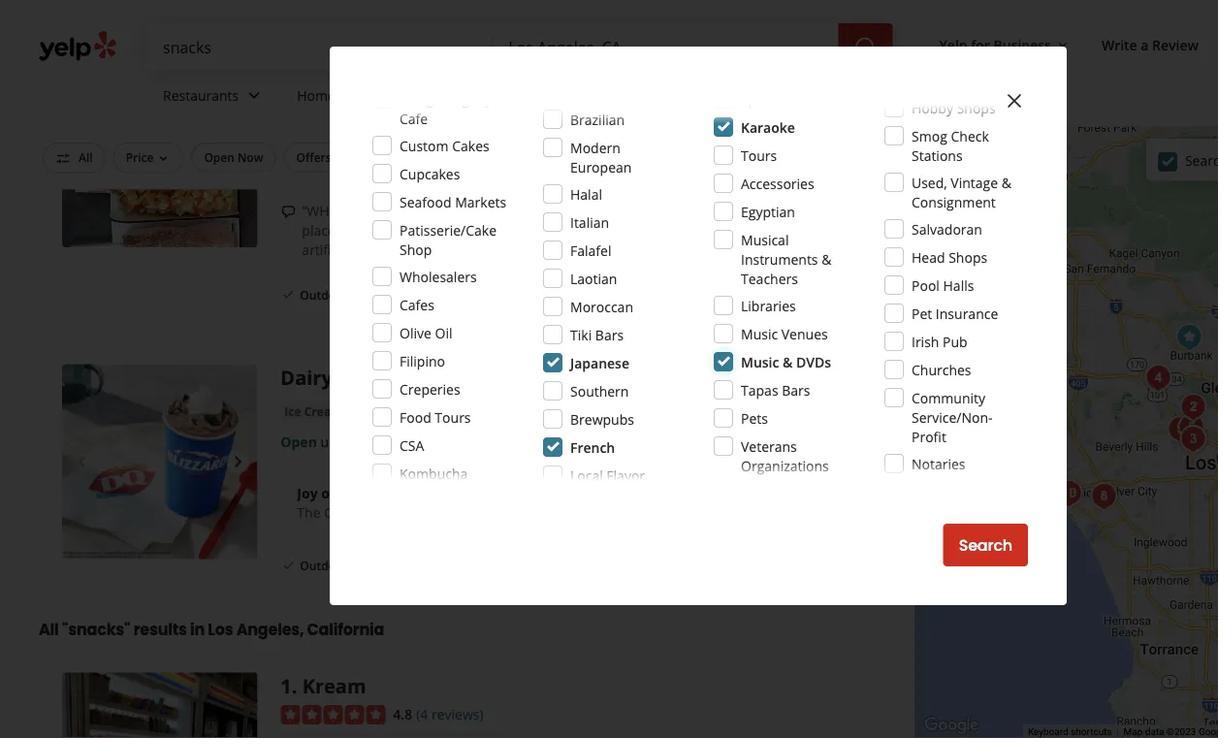 Task type: describe. For each thing, give the bounding box(es) containing it.
open until 10:00 pm
[[281, 145, 411, 163]]

& inside races & competitions
[[952, 483, 962, 501]]

of inside joy of winter in a cup the oreo® hot cocoa blizzard® treat is back!
[[322, 484, 335, 502]]

japanese
[[571, 354, 630, 372]]

juice
[[454, 115, 482, 132]]

slideshow element for dairy queen/orange julius treat ctr
[[62, 364, 258, 560]]

hotdog
[[308, 52, 379, 79]]

sunny blue image
[[1085, 478, 1124, 516]]

mario kart snack station image
[[1140, 359, 1179, 398]]

kream image
[[1210, 440, 1219, 478]]

1 horizontal spatial a
[[1142, 35, 1150, 54]]

levain bakery - larchmont village image
[[1162, 411, 1201, 449]]

modern
[[571, 138, 621, 157]]

egyptian
[[741, 202, 796, 221]]

outdoor seating for 2nd 16 checkmark v2 image from right
[[300, 287, 392, 303]]

yelp for business button
[[932, 27, 1079, 62]]

hot dogs button
[[599, 114, 659, 133]]

outdoor seating button
[[595, 143, 712, 172]]

keyboard shortcuts
[[1029, 727, 1113, 738]]

queen/orange
[[338, 364, 481, 391]]

88 hotdog & juicy
[[281, 52, 449, 79]]

2 vertical spatial outdoor
[[300, 558, 348, 574]]

taste
[[662, 221, 694, 240]]

head
[[912, 248, 946, 266]]

open inside button
[[204, 149, 235, 165]]

0 vertical spatial tours
[[741, 146, 778, 165]]

16 speech v2 image
[[281, 204, 296, 220]]

drinks
[[426, 221, 465, 240]]

tapas bars
[[741, 381, 811, 399]]

16 healthy dining v2 image
[[404, 174, 420, 189]]

because
[[346, 221, 398, 240]]

business categories element
[[148, 70, 1219, 126]]

4.6 star rating image
[[281, 85, 386, 104]]

2 ice from the top
[[285, 403, 301, 419]]

delivery inside button
[[335, 149, 380, 165]]

10:00
[[353, 145, 387, 163]]

juice bars & smoothies button
[[450, 114, 591, 133]]

ice cream & frozen yogurt button for 2nd ice cream & frozen yogurt link from the top of the page
[[281, 402, 442, 421]]

tiki
[[571, 326, 592, 344]]

shortcuts
[[1072, 727, 1113, 738]]

now
[[238, 149, 263, 165]]

2 ice cream & frozen yogurt from the top
[[285, 403, 439, 419]]

musical instruments & teachers
[[741, 231, 832, 288]]

koreatown
[[667, 115, 736, 133]]

yelp
[[940, 35, 968, 54]]

write a review link
[[1095, 27, 1207, 62]]

search dialog
[[0, 0, 1219, 739]]

a inside joy of winter in a cup the oreo® hot cocoa blizzard® treat is back!
[[405, 484, 413, 502]]

free wi-fi
[[519, 149, 574, 165]]

pm for hotdog
[[391, 145, 411, 163]]

16 checkmark v2 image
[[281, 558, 296, 573]]

been
[[408, 202, 442, 220]]

hot dogs link
[[599, 114, 659, 133]]

frozen for first ice cream & frozen yogurt link
[[357, 115, 396, 132]]

seating for 2nd 16 checkmark v2 image from right
[[351, 287, 392, 303]]

home services
[[297, 86, 391, 104]]

head shops
[[912, 248, 988, 266]]

results
[[134, 619, 187, 641]]

oreo®
[[324, 503, 373, 522]]

& down the home services
[[346, 115, 354, 132]]

they're
[[722, 221, 766, 240]]

2 cream from the top
[[304, 403, 343, 419]]

juice bars & smoothies link
[[450, 114, 591, 133]]

csa
[[400, 436, 424, 455]]

treat inside joy of winter in a cup the oreo® hot cocoa blizzard® treat is back!
[[510, 503, 543, 522]]

dogs allowed
[[732, 149, 808, 165]]

flavor factory candy image
[[1213, 349, 1219, 388]]

pm for queen/orange
[[383, 432, 404, 451]]

modern european
[[571, 138, 632, 176]]

0 horizontal spatial 88 hotdog & juicy image
[[62, 52, 258, 248]]

community service/non- profit
[[912, 389, 993, 446]]

write
[[1102, 35, 1138, 54]]

outdoor seating for 16 checkmark v2 icon
[[300, 558, 392, 574]]

filters group
[[39, 143, 825, 173]]

and-
[[336, 172, 365, 190]]

16 filter v2 image
[[55, 151, 71, 166]]

.
[[292, 673, 297, 700]]

ice cream & frozen yogurt button for first ice cream & frozen yogurt link
[[281, 114, 442, 133]]

smoothie/juice
[[736, 202, 830, 220]]

churches
[[912, 361, 972, 379]]

sports
[[741, 90, 782, 108]]

shops for head shops
[[949, 248, 988, 266]]

irish pub
[[912, 332, 968, 351]]

start
[[751, 285, 787, 307]]

dairy queen/orange julius treat ctr
[[281, 364, 631, 391]]

grab-and-go
[[300, 172, 380, 190]]

outdoor inside button
[[607, 149, 655, 165]]

takeout
[[508, 287, 553, 303]]

sweet
[[594, 221, 631, 240]]

the
[[297, 503, 321, 522]]

map data ©2023 goog
[[1124, 727, 1219, 738]]

tapas
[[741, 381, 779, 399]]

2 16 checkmark v2 image from the left
[[407, 287, 423, 302]]

close image
[[1004, 89, 1027, 113]]

cafes
[[400, 296, 435, 314]]

dvds
[[797, 353, 832, 371]]

dining
[[476, 172, 515, 190]]

bars for tiki
[[596, 326, 624, 344]]

olive oil
[[400, 324, 453, 342]]

& up open until 8:00 pm in the bottom left of the page
[[346, 403, 354, 419]]

local flavor
[[571, 466, 645, 485]]

open until 8:00 pm
[[281, 432, 404, 451]]

service/non-
[[912, 408, 993, 427]]

(4
[[417, 705, 428, 723]]

map
[[1124, 727, 1144, 738]]

food
[[400, 408, 432, 427]]

pub
[[943, 332, 968, 351]]

made
[[770, 221, 806, 240]]

more
[[421, 241, 457, 259]]

1 cream from the top
[[304, 115, 343, 132]]

start order link
[[732, 274, 853, 317]]

syrups.…"
[[356, 241, 417, 259]]

dogs allowed button
[[720, 143, 821, 172]]

search
[[960, 535, 1013, 557]]

88
[[281, 52, 303, 79]]

organizations
[[741, 457, 830, 475]]

hobby shops
[[912, 99, 996, 117]]

european
[[571, 158, 632, 176]]

seating for 16 checkmark v2 icon
[[351, 558, 392, 574]]

smoothies
[[526, 115, 587, 132]]

0 horizontal spatial dairy queen/orange julius treat ctr image
[[62, 364, 258, 560]]

veterans organizations
[[741, 437, 830, 475]]

keyboard
[[1029, 727, 1069, 738]]

used,
[[912, 173, 948, 192]]

pet
[[912, 304, 933, 323]]



Task type: locate. For each thing, give the bounding box(es) containing it.
southern
[[571, 382, 629, 400]]

1 vertical spatial of
[[322, 484, 335, 502]]

1 outdoor seating from the top
[[300, 287, 392, 303]]

slideshow element for 88 hotdog & juicy
[[62, 52, 258, 248]]

1 vertical spatial yogurt
[[399, 403, 439, 419]]

grab-
[[300, 172, 336, 190]]

halls
[[944, 276, 975, 295]]

outdoor seating down oreo®
[[300, 558, 392, 574]]

brewpubs
[[571, 410, 635, 428]]

4.8
[[393, 705, 413, 723]]

delivery
[[335, 149, 380, 165], [427, 287, 473, 303]]

dogs down karaoke
[[732, 149, 760, 165]]

ice cream & frozen yogurt link up 8:00
[[281, 402, 442, 421]]

dogs up 'outdoor seating' button
[[627, 115, 655, 132]]

0 vertical spatial yogurt
[[399, 115, 439, 132]]

0 vertical spatial shops
[[958, 99, 996, 117]]

0 vertical spatial seating
[[351, 287, 392, 303]]

u
[[394, 202, 404, 220]]

fi
[[565, 149, 574, 165]]

1 ice cream & frozen yogurt link from the top
[[281, 114, 442, 133]]

1 vertical spatial outdoor seating
[[300, 558, 392, 574]]

0 vertical spatial dogs
[[627, 115, 655, 132]]

slideshow element
[[62, 52, 258, 248], [62, 364, 258, 560]]

bars inside button
[[485, 115, 511, 132]]

0 vertical spatial next image
[[226, 138, 250, 162]]

1 frozen from the top
[[357, 115, 396, 132]]

1 horizontal spatial delivery
[[427, 287, 473, 303]]

hot inside button
[[602, 115, 624, 132]]

cafe
[[400, 109, 428, 128]]

ice down home
[[285, 115, 301, 132]]

all left "snacks"
[[39, 619, 59, 641]]

creperies
[[400, 380, 461, 398]]

open
[[281, 145, 317, 163], [204, 149, 235, 165], [281, 432, 317, 451]]

filipino
[[400, 352, 445, 370]]

in for a
[[389, 484, 402, 502]]

ice cream & frozen yogurt button up 8:00
[[281, 402, 442, 421]]

& up competitions
[[952, 483, 962, 501]]

ice cream & frozen yogurt button down the services
[[281, 114, 442, 133]]

1 horizontal spatial in
[[389, 484, 402, 502]]

winter
[[339, 484, 385, 502]]

in for los
[[190, 619, 205, 641]]

1 vertical spatial cream
[[304, 403, 343, 419]]

2 music from the top
[[741, 353, 780, 371]]

0 vertical spatial all
[[79, 149, 93, 165]]

1 16 checkmark v2 image from the left
[[281, 287, 296, 302]]

2 outdoor seating from the top
[[300, 558, 392, 574]]

dairy queen/orange julius treat ctr image
[[1171, 318, 1210, 357], [62, 364, 258, 560]]

restaurants
[[163, 86, 239, 104]]

until up grab-and-go in the left of the page
[[321, 145, 349, 163]]

ice
[[285, 115, 301, 132], [285, 403, 301, 419]]

and
[[635, 221, 659, 240]]

too
[[569, 221, 591, 240]]

cocoa
[[403, 503, 442, 522]]

2 until from the top
[[321, 432, 349, 451]]

1 . kream
[[281, 673, 366, 700]]

1 vertical spatial slideshow element
[[62, 364, 258, 560]]

0 horizontal spatial a
[[405, 484, 413, 502]]

tours down creperies
[[435, 408, 471, 427]]

0 vertical spatial of
[[809, 221, 822, 240]]

open left now
[[204, 149, 235, 165]]

"where
[[302, 202, 353, 220]]

all right 16 filter v2 'icon'
[[79, 149, 93, 165]]

& left juicy
[[384, 52, 398, 79]]

salvadoran
[[912, 220, 983, 238]]

pm up 16 healthy dining v2 icon
[[391, 145, 411, 163]]

of inside the "where have u been juicy?!?! i'm always slightly disappointed with smoothie/juice places because the drinks are usually way too sweet and taste like they're made of artificial syrups.…"
[[809, 221, 822, 240]]

0 vertical spatial ice
[[285, 115, 301, 132]]

None search field
[[148, 23, 897, 70]]

1 horizontal spatial bars
[[596, 326, 624, 344]]

delivery up and- at the top left of page
[[335, 149, 380, 165]]

check
[[952, 127, 990, 145]]

halal
[[571, 185, 603, 203]]

1 yogurt from the top
[[399, 115, 439, 132]]

1 vertical spatial 88 hotdog & juicy image
[[1175, 420, 1214, 459]]

bars down music & dvds in the right of the page
[[782, 381, 811, 399]]

1 vertical spatial dairy queen/orange julius treat ctr image
[[62, 364, 258, 560]]

pm right 8:00
[[383, 432, 404, 451]]

dogs
[[627, 115, 655, 132], [732, 149, 760, 165]]

1 ice cream & frozen yogurt from the top
[[285, 115, 439, 132]]

back!
[[560, 503, 594, 522]]

sports clubs
[[741, 90, 821, 108]]

joy
[[297, 484, 318, 502]]

veterans
[[741, 437, 798, 456]]

user actions element
[[925, 27, 1219, 66]]

1 vertical spatial frozen
[[357, 403, 396, 419]]

all inside button
[[79, 149, 93, 165]]

pets
[[741, 409, 769, 428]]

0 vertical spatial bars
[[485, 115, 511, 132]]

0 vertical spatial 88 hotdog & juicy image
[[62, 52, 258, 248]]

olive
[[400, 324, 432, 342]]

frozen down the services
[[357, 115, 396, 132]]

frozen for 2nd ice cream & frozen yogurt link from the top of the page
[[357, 403, 396, 419]]

1 vertical spatial ice cream & frozen yogurt link
[[281, 402, 442, 421]]

free wi-fi button
[[506, 143, 587, 172]]

1 vertical spatial ice cream & frozen yogurt button
[[281, 402, 442, 421]]

cream down home
[[304, 115, 343, 132]]

bhan kanom thai image
[[1175, 388, 1214, 427]]

1 vertical spatial until
[[321, 432, 349, 451]]

& inside the musical instruments & teachers
[[822, 250, 832, 268]]

map region
[[825, 0, 1219, 739]]

88 hotdog & juicy image
[[62, 52, 258, 248], [1175, 420, 1214, 459]]

previous image
[[70, 450, 93, 474]]

hong kong style cafe
[[400, 90, 503, 128]]

0 vertical spatial until
[[321, 145, 349, 163]]

music down libraries in the right top of the page
[[741, 325, 778, 343]]

16 checkmark v2 image down the "16 speech v2" "image"
[[281, 287, 296, 302]]

1 vertical spatial shops
[[949, 248, 988, 266]]

is
[[547, 503, 557, 522]]

0 vertical spatial outdoor seating
[[300, 287, 392, 303]]

1 vertical spatial a
[[405, 484, 413, 502]]

markets
[[455, 193, 507, 211]]

& right vintage
[[1002, 173, 1012, 192]]

1
[[281, 673, 292, 700]]

0 vertical spatial treat
[[544, 364, 596, 391]]

open up 'joy'
[[281, 432, 317, 451]]

1 ice from the top
[[285, 115, 301, 132]]

ice cream & frozen yogurt up 8:00
[[285, 403, 439, 419]]

1 seating from the top
[[351, 287, 392, 303]]

1 horizontal spatial all
[[79, 149, 93, 165]]

0 vertical spatial slideshow element
[[62, 52, 258, 248]]

1 vertical spatial hot
[[376, 503, 399, 522]]

1 horizontal spatial dairy queen/orange julius treat ctr image
[[1171, 318, 1210, 357]]

1 slideshow element from the top
[[62, 52, 258, 248]]

all for all
[[79, 149, 93, 165]]

oil
[[435, 324, 453, 342]]

bars for tapas
[[782, 381, 811, 399]]

next image for dairy queen/orange julius treat ctr
[[226, 450, 250, 474]]

open up grab-
[[281, 145, 317, 163]]

reservations
[[413, 149, 486, 165]]

business
[[994, 35, 1052, 54]]

bars down "style"
[[485, 115, 511, 132]]

2 seating from the top
[[351, 558, 392, 574]]

hot inside joy of winter in a cup the oreo® hot cocoa blizzard® treat is back!
[[376, 503, 399, 522]]

next image for 88 hotdog & juicy
[[226, 138, 250, 162]]

8:00
[[353, 432, 380, 451]]

all for all "snacks" results in los angeles, california
[[39, 619, 59, 641]]

0 vertical spatial hot
[[602, 115, 624, 132]]

with
[[705, 202, 732, 220]]

1 horizontal spatial hot
[[602, 115, 624, 132]]

16 checkmark v2 image down wholesalers
[[407, 287, 423, 302]]

& up order
[[822, 250, 832, 268]]

16 chevron down v2 image
[[1056, 38, 1071, 53]]

hong
[[400, 90, 434, 108]]

0 vertical spatial ice cream & frozen yogurt
[[285, 115, 439, 132]]

music for music & dvds
[[741, 353, 780, 371]]

wi-
[[547, 149, 565, 165]]

offers
[[296, 149, 332, 165]]

cream
[[304, 115, 343, 132], [304, 403, 343, 419]]

& inside 'used, vintage & consignment'
[[1002, 173, 1012, 192]]

1 vertical spatial seating
[[351, 558, 392, 574]]

0 horizontal spatial tours
[[435, 408, 471, 427]]

& left dvds
[[783, 353, 793, 371]]

hot up modern
[[602, 115, 624, 132]]

1 vertical spatial delivery
[[427, 287, 473, 303]]

1 vertical spatial ice
[[285, 403, 301, 419]]

ice cream & frozen yogurt link down the services
[[281, 114, 442, 133]]

patisserie/cake shop
[[400, 221, 497, 259]]

0 vertical spatial cream
[[304, 115, 343, 132]]

search button
[[944, 524, 1029, 567]]

1 vertical spatial treat
[[510, 503, 543, 522]]

until for hotdog
[[321, 145, 349, 163]]

yogurt down creperies
[[399, 403, 439, 419]]

italian
[[571, 213, 610, 231]]

88 hotdog & juicy image
[[1175, 420, 1214, 459]]

wow choripan image
[[1173, 409, 1212, 447]]

consignment
[[912, 193, 997, 211]]

patisserie/cake
[[400, 221, 497, 239]]

16 checkmark v2 image
[[281, 287, 296, 302], [407, 287, 423, 302]]

0 vertical spatial delivery
[[335, 149, 380, 165]]

outdoor seating down artificial
[[300, 287, 392, 303]]

0 horizontal spatial treat
[[510, 503, 543, 522]]

flavor
[[607, 466, 645, 485]]

sunny blue image
[[1051, 475, 1089, 513]]

1 horizontal spatial treat
[[544, 364, 596, 391]]

1 vertical spatial outdoor
[[300, 287, 348, 303]]

home
[[297, 86, 336, 104]]

treat down tiki on the top of page
[[544, 364, 596, 391]]

dogs inside filters group
[[732, 149, 760, 165]]

pet insurance
[[912, 304, 999, 323]]

open for dairy
[[281, 432, 317, 451]]

frozen up 8:00
[[357, 403, 396, 419]]

smog check stations
[[912, 127, 990, 165]]

1 next image from the top
[[226, 138, 250, 162]]

0 horizontal spatial in
[[190, 619, 205, 641]]

2 ice cream & frozen yogurt link from the top
[[281, 402, 442, 421]]

shops for hobby shops
[[958, 99, 996, 117]]

outdoor down hot dogs 'link'
[[607, 149, 655, 165]]

0 horizontal spatial hot
[[376, 503, 399, 522]]

searc
[[1186, 151, 1219, 170]]

2 frozen from the top
[[357, 403, 396, 419]]

0 horizontal spatial of
[[322, 484, 335, 502]]

2 yogurt from the top
[[399, 403, 439, 419]]

0 vertical spatial outdoor
[[607, 149, 655, 165]]

0 vertical spatial pm
[[391, 145, 411, 163]]

1 vertical spatial in
[[190, 619, 205, 641]]

0 horizontal spatial all
[[39, 619, 59, 641]]

delivery down wholesalers
[[427, 287, 473, 303]]

1 vertical spatial bars
[[596, 326, 624, 344]]

yogurt up 'custom'
[[399, 115, 439, 132]]

for
[[972, 35, 991, 54]]

review
[[1153, 35, 1200, 54]]

tours down karaoke
[[741, 146, 778, 165]]

previous image
[[70, 138, 93, 162]]

of right made
[[809, 221, 822, 240]]

hot down winter
[[376, 503, 399, 522]]

until left 8:00
[[321, 432, 349, 451]]

1 vertical spatial music
[[741, 353, 780, 371]]

music venues
[[741, 325, 829, 343]]

seating left cafes
[[351, 287, 392, 303]]

1 music from the top
[[741, 325, 778, 343]]

0 vertical spatial a
[[1142, 35, 1150, 54]]

seating down oreo®
[[351, 558, 392, 574]]

treat left is
[[510, 503, 543, 522]]

& inside button
[[514, 115, 523, 132]]

shops up halls
[[949, 248, 988, 266]]

outdoor right 16 checkmark v2 icon
[[300, 558, 348, 574]]

open now
[[204, 149, 263, 165]]

0 vertical spatial ice cream & frozen yogurt link
[[281, 114, 442, 133]]

shops
[[958, 99, 996, 117], [949, 248, 988, 266]]

0 vertical spatial frozen
[[357, 115, 396, 132]]

2 vertical spatial bars
[[782, 381, 811, 399]]

outdoor down artificial
[[300, 287, 348, 303]]

wholesalers
[[400, 267, 477, 286]]

search image
[[855, 36, 878, 59]]

24 chevron down v2 image
[[243, 84, 266, 107]]

1 vertical spatial next image
[[226, 450, 250, 474]]

1 horizontal spatial of
[[809, 221, 822, 240]]

1 vertical spatial ice cream & frozen yogurt
[[285, 403, 439, 419]]

races & competitions
[[912, 483, 997, 521]]

16 info v2 image
[[187, 1, 202, 17]]

shops up check
[[958, 99, 996, 117]]

goog
[[1199, 727, 1219, 738]]

1 ice cream & frozen yogurt button from the top
[[281, 114, 442, 133]]

1 horizontal spatial tours
[[741, 146, 778, 165]]

1 vertical spatial dogs
[[732, 149, 760, 165]]

brazilian
[[571, 110, 625, 129]]

a left cup
[[405, 484, 413, 502]]

1 vertical spatial pm
[[383, 432, 404, 451]]

1 until from the top
[[321, 145, 349, 163]]

1 vertical spatial all
[[39, 619, 59, 641]]

1 vertical spatial tours
[[435, 408, 471, 427]]

of right 'joy'
[[322, 484, 335, 502]]

2 horizontal spatial bars
[[782, 381, 811, 399]]

los
[[208, 619, 233, 641]]

music up tapas
[[741, 353, 780, 371]]

outdoor
[[607, 149, 655, 165], [300, 287, 348, 303], [300, 558, 348, 574]]

cup
[[417, 484, 443, 502]]

0 horizontal spatial 16 checkmark v2 image
[[281, 287, 296, 302]]

1 horizontal spatial 88 hotdog & juicy image
[[1175, 420, 1214, 459]]

shop
[[400, 240, 432, 259]]

profit
[[912, 428, 947, 446]]

ice down dairy
[[285, 403, 301, 419]]

open for 88
[[281, 145, 317, 163]]

0 horizontal spatial delivery
[[335, 149, 380, 165]]

yogurt
[[399, 115, 439, 132], [399, 403, 439, 419]]

juicy
[[403, 52, 449, 79]]

bars right tiki on the top of page
[[596, 326, 624, 344]]

are
[[469, 221, 489, 240]]

ice cream & frozen yogurt down the services
[[285, 115, 439, 132]]

dogs inside 'link'
[[627, 115, 655, 132]]

in right winter
[[389, 484, 402, 502]]

cream up open until 8:00 pm in the bottom left of the page
[[304, 403, 343, 419]]

2 slideshow element from the top
[[62, 364, 258, 560]]

google image
[[920, 713, 984, 739]]

1 horizontal spatial dogs
[[732, 149, 760, 165]]

0 horizontal spatial dogs
[[627, 115, 655, 132]]

reviews)
[[432, 705, 484, 723]]

healthy
[[423, 172, 472, 190]]

venues
[[782, 325, 829, 343]]

a right write
[[1142, 35, 1150, 54]]

competitions
[[912, 502, 997, 521]]

in inside joy of winter in a cup the oreo® hot cocoa blizzard® treat is back!
[[389, 484, 402, 502]]

2 next image from the top
[[226, 450, 250, 474]]

in
[[389, 484, 402, 502], [190, 619, 205, 641]]

2 ice cream & frozen yogurt button from the top
[[281, 402, 442, 421]]

the
[[402, 221, 422, 240]]

bars for juice
[[485, 115, 511, 132]]

all button
[[43, 143, 105, 173]]

1 horizontal spatial 16 checkmark v2 image
[[407, 287, 423, 302]]

0 vertical spatial dairy queen/orange julius treat ctr image
[[1171, 318, 1210, 357]]

0 vertical spatial in
[[389, 484, 402, 502]]

next image
[[226, 138, 250, 162], [226, 450, 250, 474]]

a
[[1142, 35, 1150, 54], [405, 484, 413, 502]]

4.8 star rating image
[[281, 706, 386, 725]]

ice cream & frozen yogurt
[[285, 115, 439, 132], [285, 403, 439, 419]]

more link
[[421, 241, 457, 259]]

until for queen/orange
[[321, 432, 349, 451]]

0 horizontal spatial bars
[[485, 115, 511, 132]]

music for music venues
[[741, 325, 778, 343]]

in left 'los' at the left
[[190, 619, 205, 641]]

0 vertical spatial music
[[741, 325, 778, 343]]

& up free
[[514, 115, 523, 132]]

0 vertical spatial ice cream & frozen yogurt button
[[281, 114, 442, 133]]



Task type: vqa. For each thing, say whether or not it's contained in the screenshot.
Moroccan
yes



